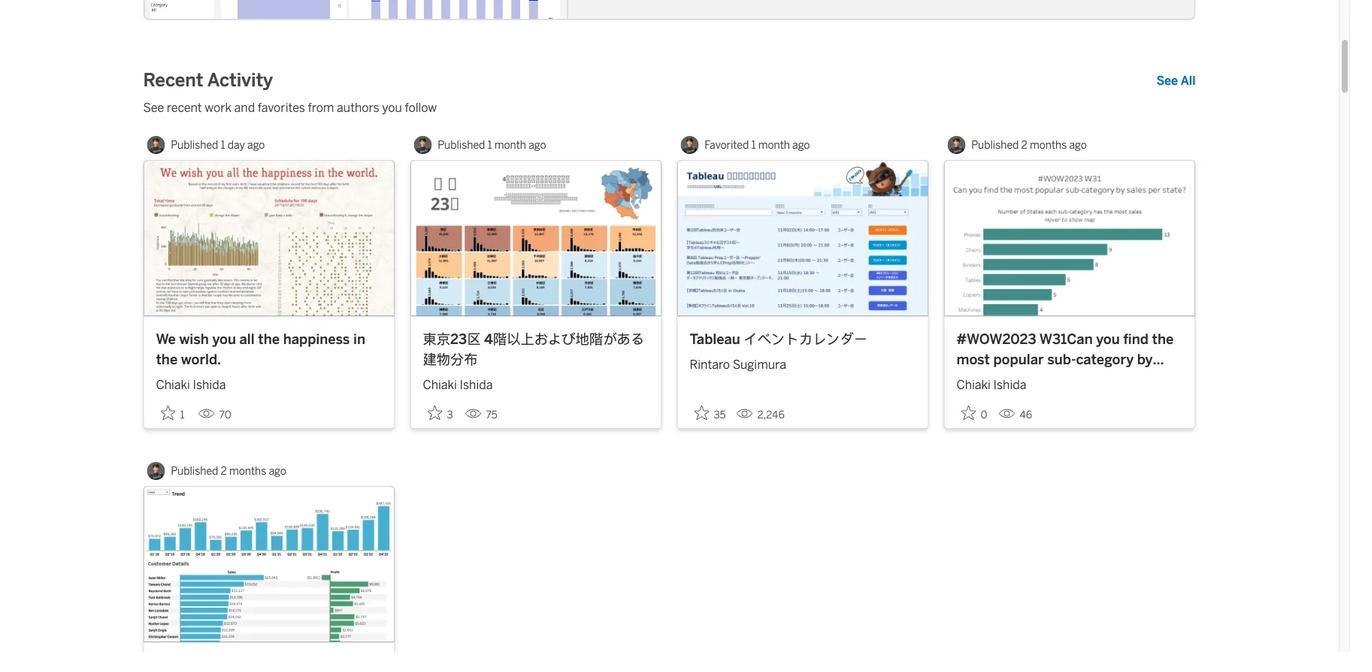 Task type: locate. For each thing, give the bounding box(es) containing it.
2 chiaki ishida link from the left
[[423, 370, 650, 394]]

1 chiaki ishida link from the left
[[156, 370, 382, 394]]

favorites
[[258, 100, 305, 115]]

1
[[221, 139, 225, 151], [488, 139, 492, 151], [752, 139, 756, 151], [180, 409, 185, 421]]

1 horizontal spatial published 2 months ago
[[972, 139, 1087, 151]]

0 horizontal spatial 2
[[221, 465, 227, 478]]

1 add favorite button from the left
[[156, 401, 192, 426]]

from
[[308, 100, 334, 115]]

we wish you all the happiness in the world.
[[156, 331, 366, 368]]

recent
[[167, 100, 202, 115]]

chiaki ishida link down we wish you all the happiness in the world.
[[156, 370, 382, 394]]

in
[[354, 331, 366, 347]]

you
[[382, 100, 402, 115], [212, 331, 236, 347], [1097, 331, 1121, 347]]

3
[[447, 409, 453, 421]]

the right find
[[1153, 331, 1174, 347]]

0 horizontal spatial chiaki ishida image
[[147, 463, 165, 481]]

rintaro sugimura
[[690, 358, 787, 372]]

2 horizontal spatial chiaki ishida image
[[681, 136, 699, 154]]

4階以上および地階がある
[[484, 331, 645, 347]]

see left all
[[1157, 73, 1179, 88]]

chiaki ishida
[[156, 378, 226, 392], [423, 378, 493, 392], [957, 378, 1027, 392]]

1 horizontal spatial see
[[1157, 73, 1179, 88]]

1 horizontal spatial the
[[258, 331, 280, 347]]

2 ishida from the left
[[460, 378, 493, 392]]

0 horizontal spatial ishida
[[193, 378, 226, 392]]

tableau イベントカレンダー
[[690, 331, 868, 347]]

2 month from the left
[[759, 139, 790, 151]]

1 horizontal spatial add favorite button
[[423, 401, 459, 426]]

the
[[258, 331, 280, 347], [1153, 331, 1174, 347], [156, 352, 178, 368]]

3 chiaki from the left
[[957, 378, 991, 392]]

see left recent
[[143, 100, 164, 115]]

0 vertical spatial 2
[[1022, 139, 1028, 151]]

you inside #wow2023 w31can you find the most popular sub-category by sales per state?
[[1097, 331, 1121, 347]]

2 horizontal spatial chiaki
[[957, 378, 991, 392]]

the down we
[[156, 352, 178, 368]]

the inside #wow2023 w31can you find the most popular sub-category by sales per state?
[[1153, 331, 1174, 347]]

workbook thumbnail image for wish
[[144, 161, 395, 316]]

chiaki ishida down 建物分布
[[423, 378, 493, 392]]

chiaki down world.
[[156, 378, 190, 392]]

2 horizontal spatial you
[[1097, 331, 1121, 347]]

Add Favorite button
[[690, 401, 731, 426]]

chiaki for #wow2023 w31can you find the most popular sub-category by sales per state?
[[957, 378, 991, 392]]

chiaki for we wish you all the happiness in the world.
[[156, 378, 190, 392]]

1 horizontal spatial chiaki ishida
[[423, 378, 493, 392]]

state?
[[1019, 372, 1061, 389]]

sales
[[957, 372, 991, 389]]

0 vertical spatial see
[[1157, 73, 1179, 88]]

add favorite button containing 3
[[423, 401, 459, 426]]

Add Favorite button
[[156, 401, 192, 426], [423, 401, 459, 426], [957, 401, 993, 426]]

workbook thumbnail image for 4階以上および地階がある
[[411, 161, 662, 316]]

1 horizontal spatial month
[[759, 139, 790, 151]]

1 for wish
[[221, 139, 225, 151]]

0 horizontal spatial you
[[212, 331, 236, 347]]

46 views element
[[993, 403, 1039, 427]]

ago for w31can
[[1070, 139, 1087, 151]]

the right all
[[258, 331, 280, 347]]

published for 東京23区
[[438, 139, 485, 151]]

0 horizontal spatial chiaki
[[156, 378, 190, 392]]

you inside we wish you all the happiness in the world.
[[212, 331, 236, 347]]

you for #wow2023 w31can you find the most popular sub-category by sales per state?
[[1097, 331, 1121, 347]]

東京23区 4階以上および地階がある 建物分布
[[423, 331, 645, 368]]

2 add favorite button from the left
[[423, 401, 459, 426]]

3 chiaki ishida link from the left
[[957, 370, 1184, 394]]

ago
[[248, 139, 265, 151], [529, 139, 546, 151], [793, 139, 810, 151], [1070, 139, 1087, 151], [269, 465, 286, 478]]

1 chiaki ishida from the left
[[156, 378, 226, 392]]

ishida
[[193, 378, 226, 392], [460, 378, 493, 392], [994, 378, 1027, 392]]

1 vertical spatial see
[[143, 100, 164, 115]]

ago for wish
[[248, 139, 265, 151]]

add favorite button containing 0
[[957, 401, 993, 426]]

0 horizontal spatial see
[[143, 100, 164, 115]]

chiaki ishida up the 0
[[957, 378, 1027, 392]]

2 chiaki ishida image from the left
[[948, 136, 966, 154]]

chiaki
[[156, 378, 190, 392], [423, 378, 457, 392], [957, 378, 991, 392]]

0 horizontal spatial month
[[495, 139, 527, 151]]

chiaki ishida for we wish you all the happiness in the world.
[[156, 378, 226, 392]]

chiaki ishida down world.
[[156, 378, 226, 392]]

2 chiaki from the left
[[423, 378, 457, 392]]

1 horizontal spatial 2
[[1022, 139, 1028, 151]]

you left follow
[[382, 100, 402, 115]]

published 2 months ago
[[972, 139, 1087, 151], [171, 465, 286, 478]]

you left all
[[212, 331, 236, 347]]

ishida for wish
[[193, 378, 226, 392]]

see all recent activity element
[[1157, 71, 1196, 90]]

authors
[[337, 100, 380, 115]]

chiaki ishida for #wow2023 w31can you find the most popular sub-category by sales per state?
[[957, 378, 1027, 392]]

see recent work and favorites from authors you follow
[[143, 100, 437, 115]]

chiaki ishida link for wish
[[156, 370, 382, 394]]

ishida down world.
[[193, 378, 226, 392]]

1 horizontal spatial chiaki ishida link
[[423, 370, 650, 394]]

2 horizontal spatial chiaki ishida link
[[957, 370, 1184, 394]]

3 ishida from the left
[[994, 378, 1027, 392]]

0 horizontal spatial months
[[229, 465, 266, 478]]

70 views element
[[192, 403, 237, 427]]

1 horizontal spatial chiaki
[[423, 378, 457, 392]]

months
[[1030, 139, 1068, 151], [229, 465, 266, 478]]

happiness
[[283, 331, 350, 347]]

0 vertical spatial published 2 months ago
[[972, 139, 1087, 151]]

world.
[[181, 352, 221, 368]]

3 add favorite button from the left
[[957, 401, 993, 426]]

1 vertical spatial published 2 months ago
[[171, 465, 286, 478]]

popular
[[994, 352, 1044, 368]]

2 horizontal spatial chiaki ishida
[[957, 378, 1027, 392]]

see inside see recent work and favorites from authors you follow element
[[143, 100, 164, 115]]

0 horizontal spatial chiaki ishida
[[156, 378, 226, 392]]

#wow2023 w31can you find the most popular sub-category by sales per state?
[[957, 331, 1174, 389]]

add favorite button down sales
[[957, 401, 993, 426]]

rintaro sugimura link
[[690, 350, 917, 374]]

published for #wow2023
[[972, 139, 1019, 151]]

chiaki down "most"
[[957, 378, 991, 392]]

all
[[240, 331, 255, 347]]

0 horizontal spatial published 2 months ago
[[171, 465, 286, 478]]

1 chiaki from the left
[[156, 378, 190, 392]]

2 horizontal spatial the
[[1153, 331, 1174, 347]]

1 ishida from the left
[[193, 378, 226, 392]]

we wish you all the happiness in the world. link
[[156, 329, 382, 370]]

ishida for w31can
[[994, 378, 1027, 392]]

month
[[495, 139, 527, 151], [759, 139, 790, 151]]

the for all
[[258, 331, 280, 347]]

東京23区
[[423, 331, 481, 347]]

1 month from the left
[[495, 139, 527, 151]]

1 vertical spatial 2
[[221, 465, 227, 478]]

you up the category
[[1097, 331, 1121, 347]]

0
[[981, 409, 988, 421]]

chiaki ishida link down sub-
[[957, 370, 1184, 394]]

chiaki ishida image
[[414, 136, 432, 154], [681, 136, 699, 154], [147, 463, 165, 481]]

3 chiaki ishida from the left
[[957, 378, 1027, 392]]

2 chiaki ishida from the left
[[423, 378, 493, 392]]

2 for chiaki ishida icon associated with #wow2023 w31can you find the most popular sub-category by sales per state?
[[1022, 139, 1028, 151]]

1 horizontal spatial chiaki ishida image
[[948, 136, 966, 154]]

chiaki ishida link
[[156, 370, 382, 394], [423, 370, 650, 394], [957, 370, 1184, 394]]

46
[[1020, 409, 1033, 421]]

see
[[1157, 73, 1179, 88], [143, 100, 164, 115]]

add favorite button left 75
[[423, 401, 459, 426]]

add favorite button containing 1
[[156, 401, 192, 426]]

0 horizontal spatial chiaki ishida image
[[147, 136, 165, 154]]

0 horizontal spatial chiaki ishida link
[[156, 370, 382, 394]]

add favorite button left 70 on the left
[[156, 401, 192, 426]]

chiaki ishida link down the 東京23区 4階以上および地階がある 建物分布 on the bottom of page
[[423, 370, 650, 394]]

workbook thumbnail image
[[144, 161, 395, 316], [411, 161, 662, 316], [678, 161, 929, 316], [945, 161, 1196, 316], [144, 487, 395, 643]]

#wow2023
[[957, 331, 1037, 347]]

2,246 views element
[[731, 403, 791, 427]]

chiaki ishida image for we wish you all the happiness in the world.
[[147, 136, 165, 154]]

ishida down popular
[[994, 378, 1027, 392]]

published
[[171, 139, 218, 151], [438, 139, 485, 151], [972, 139, 1019, 151], [171, 465, 218, 478]]

chiaki for 東京23区 4階以上および地階がある 建物分布
[[423, 378, 457, 392]]

2 horizontal spatial add favorite button
[[957, 401, 993, 426]]

0 vertical spatial months
[[1030, 139, 1068, 151]]

75
[[486, 409, 498, 421]]

w31can
[[1040, 331, 1093, 347]]

1 horizontal spatial chiaki ishida image
[[414, 136, 432, 154]]

chiaki down 建物分布
[[423, 378, 457, 392]]

1 for イベントカレンダー
[[752, 139, 756, 151]]

1 chiaki ishida image from the left
[[147, 136, 165, 154]]

2 horizontal spatial ishida
[[994, 378, 1027, 392]]

see for see recent work and favorites from authors you follow
[[143, 100, 164, 115]]

find
[[1124, 331, 1149, 347]]

2
[[1022, 139, 1028, 151], [221, 465, 227, 478]]

ishida up 75 views element in the bottom of the page
[[460, 378, 493, 392]]

chiaki ishida image
[[147, 136, 165, 154], [948, 136, 966, 154]]

see inside see all recent activity element
[[1157, 73, 1179, 88]]

1 horizontal spatial ishida
[[460, 378, 493, 392]]

0 horizontal spatial add favorite button
[[156, 401, 192, 426]]

sub-
[[1048, 352, 1077, 368]]

ishida for 4階以上および地階がある
[[460, 378, 493, 392]]

category
[[1077, 352, 1134, 368]]



Task type: describe. For each thing, give the bounding box(es) containing it.
see for see all
[[1157, 73, 1179, 88]]

1 inside add favorite button
[[180, 409, 185, 421]]

work
[[205, 100, 232, 115]]

1 horizontal spatial months
[[1030, 139, 1068, 151]]

chiaki ishida image for #wow2023 w31can you find the most popular sub-category by sales per state?
[[948, 136, 966, 154]]

75 views element
[[459, 403, 504, 427]]

we
[[156, 331, 176, 347]]

chiaki ishida link for w31can
[[957, 370, 1184, 394]]

chiaki ishida link for 4階以上および地階がある
[[423, 370, 650, 394]]

chiaki ishida image for tableau イベントカレンダー
[[681, 136, 699, 154]]

tableau
[[690, 331, 741, 347]]

you for we wish you all the happiness in the world.
[[212, 331, 236, 347]]

month for 4階以上および地階がある
[[495, 139, 527, 151]]

recent activity
[[143, 70, 273, 91]]

by
[[1138, 352, 1153, 368]]

chiaki ishida image for 東京23区 4階以上および地階がある 建物分布
[[414, 136, 432, 154]]

ago for イベントカレンダー
[[793, 139, 810, 151]]

tableau イベントカレンダー link
[[690, 329, 917, 350]]

workbook thumbnail image for w31can
[[945, 161, 1196, 316]]

0 horizontal spatial the
[[156, 352, 178, 368]]

activity
[[207, 70, 273, 91]]

sugimura
[[733, 358, 787, 372]]

add favorite button for 東京23区 4階以上および地階がある 建物分布
[[423, 401, 459, 426]]

most
[[957, 352, 991, 368]]

ago for 4階以上および地階がある
[[529, 139, 546, 151]]

published 1 month ago
[[438, 139, 546, 151]]

70
[[219, 409, 231, 421]]

per
[[994, 372, 1016, 389]]

see recent work and favorites from authors you follow element
[[143, 99, 1196, 117]]

the for find
[[1153, 331, 1174, 347]]

1 horizontal spatial you
[[382, 100, 402, 115]]

35
[[714, 409, 726, 421]]

month for イベントカレンダー
[[759, 139, 790, 151]]

recent activity heading
[[143, 68, 273, 93]]

day
[[228, 139, 245, 151]]

イベントカレンダー
[[744, 331, 868, 347]]

1 for 4階以上および地階がある
[[488, 139, 492, 151]]

東京23区 4階以上および地階がある 建物分布 link
[[423, 329, 650, 370]]

#wow2023 w31can you find the most popular sub-category by sales per state? link
[[957, 329, 1184, 389]]

see all
[[1157, 73, 1196, 88]]

1 vertical spatial months
[[229, 465, 266, 478]]

rintaro
[[690, 358, 730, 372]]

add favorite button for we wish you all the happiness in the world.
[[156, 401, 192, 426]]

workbook thumbnail image for イベントカレンダー
[[678, 161, 929, 316]]

2 for leftmost chiaki ishida image
[[221, 465, 227, 478]]

wish
[[179, 331, 209, 347]]

建物分布
[[423, 352, 478, 368]]

published 1 day ago
[[171, 139, 265, 151]]

2,246
[[758, 409, 785, 421]]

add favorite button for #wow2023 w31can you find the most popular sub-category by sales per state?
[[957, 401, 993, 426]]

see all link
[[1157, 71, 1196, 90]]

all
[[1181, 73, 1196, 88]]

follow
[[405, 100, 437, 115]]

favorited
[[705, 139, 749, 151]]

chiaki ishida for 東京23区 4階以上および地階がある 建物分布
[[423, 378, 493, 392]]

published for we
[[171, 139, 218, 151]]

favorited 1 month ago
[[705, 139, 810, 151]]

and
[[234, 100, 255, 115]]

recent
[[143, 70, 203, 91]]



Task type: vqa. For each thing, say whether or not it's contained in the screenshot.


